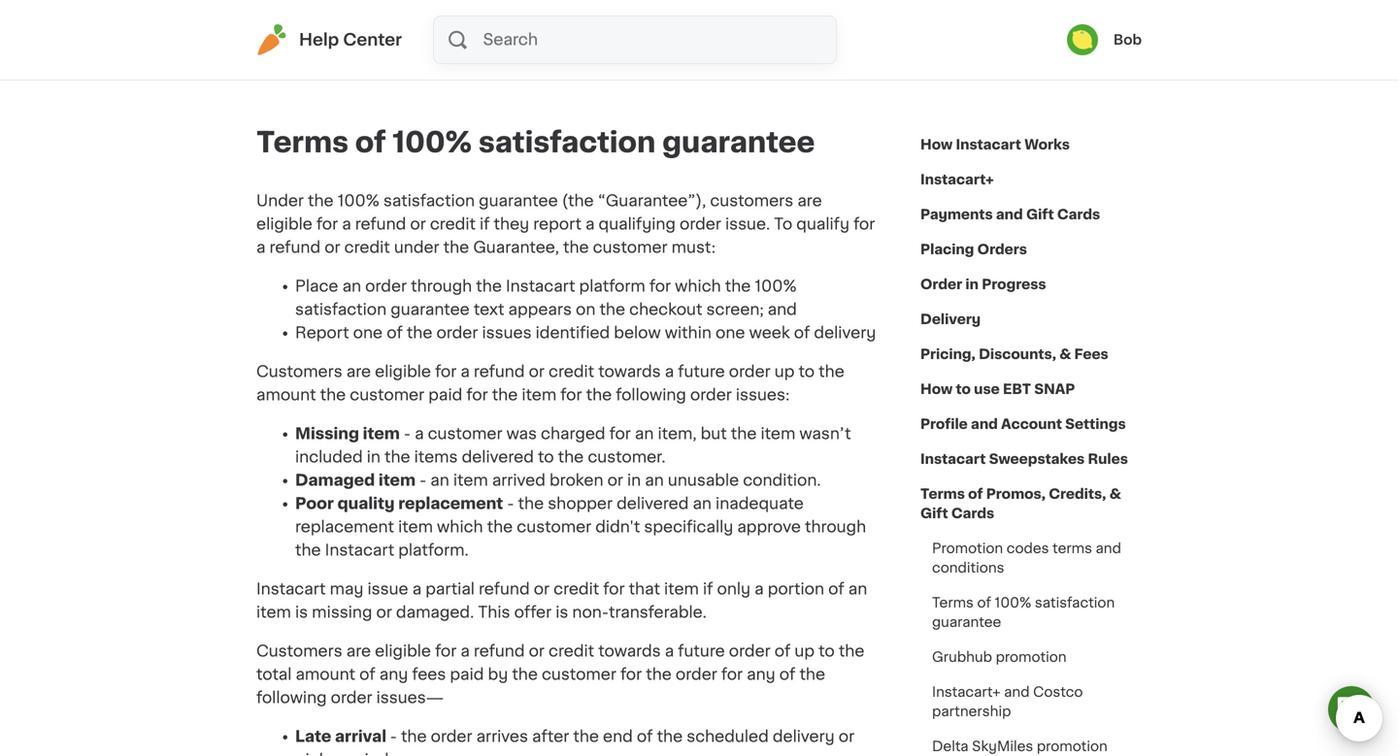 Task type: locate. For each thing, give the bounding box(es) containing it.
0 vertical spatial future
[[678, 364, 725, 380]]

cards inside terms of promos, credits, & gift cards
[[952, 507, 995, 520]]

terms for 'terms of promos, credits, & gift cards' link
[[921, 487, 965, 501]]

satisfaction up (the
[[479, 129, 656, 156]]

are down missing at the bottom left of the page
[[346, 644, 371, 659]]

how instacart works
[[921, 138, 1070, 151]]

satisfaction up report
[[295, 302, 387, 318]]

help center
[[299, 32, 402, 48]]

future for issues:
[[678, 364, 725, 380]]

or inside customers are eligible for a refund or credit towards a future order of up to the total amount of any fees paid by the customer for the order for any of the following order issues—
[[529, 644, 545, 659]]

if left they
[[480, 217, 490, 232]]

and up week
[[768, 302, 797, 318]]

for up customer.
[[609, 426, 631, 442]]

up down "portion" on the bottom of the page
[[795, 644, 815, 659]]

instacart sweepstakes rules link
[[921, 442, 1128, 477]]

- down arrived
[[507, 496, 514, 512]]

this
[[478, 605, 510, 620]]

2 vertical spatial eligible
[[375, 644, 431, 659]]

which up platform.
[[437, 519, 483, 535]]

profile
[[921, 418, 968, 431]]

conditions
[[932, 561, 1004, 575]]

for inside place an order through the instacart platform for which the 100% satisfaction guarantee text appears on the checkout screen; and report one of the order issues identified below within one week of delivery
[[649, 279, 671, 294]]

future down "transferable."
[[678, 644, 725, 659]]

(the
[[562, 193, 594, 209]]

placing
[[921, 243, 974, 256]]

poor
[[295, 496, 334, 512]]

quality
[[337, 496, 395, 512]]

issues—
[[376, 690, 444, 706]]

missing
[[295, 426, 359, 442]]

item right missing
[[363, 426, 400, 442]]

- for item
[[404, 426, 411, 442]]

0 horizontal spatial cards
[[952, 507, 995, 520]]

instacart+ inside instacart+ and costco partnership
[[932, 686, 1001, 699]]

1 vertical spatial towards
[[598, 644, 661, 659]]

credit
[[430, 217, 476, 232], [344, 240, 390, 255], [549, 364, 594, 380], [554, 582, 599, 597], [549, 644, 594, 659]]

-
[[404, 426, 411, 442], [420, 473, 426, 488], [507, 496, 514, 512], [390, 729, 397, 745]]

credit inside instacart may issue a partial refund or credit for that item if only a portion of an item is missing or damaged. this offer is non-transferable.
[[554, 582, 599, 597]]

instacart up may
[[325, 543, 394, 558]]

0 vertical spatial promotion
[[996, 651, 1067, 664]]

rules
[[1088, 452, 1128, 466]]

1 vertical spatial terms
[[921, 487, 965, 501]]

replacement down quality
[[295, 519, 394, 535]]

instacart+ up payments at the top right
[[921, 173, 994, 186]]

unusable
[[668, 473, 739, 488]]

1 vertical spatial cards
[[952, 507, 995, 520]]

- the shopper delivered an inadequate replacement item which the customer didn't specifically approve through the instacart platform.
[[295, 496, 866, 558]]

0 horizontal spatial following
[[256, 690, 327, 706]]

is left non-
[[556, 605, 568, 620]]

item down poor quality replacement
[[398, 519, 433, 535]]

in down customer.
[[627, 473, 641, 488]]

0 horizontal spatial delivered
[[462, 450, 534, 465]]

offer
[[514, 605, 552, 620]]

up inside customers are eligible for a refund or credit towards a future order up to the amount the customer paid for the item for the following order issues:
[[775, 364, 795, 380]]

1 horizontal spatial through
[[805, 519, 866, 535]]

- inside - a customer was charged for an item, but the item wasn't included in the items delivered to the customer.
[[404, 426, 411, 442]]

cards down works
[[1057, 208, 1100, 221]]

an down unusable
[[693, 496, 712, 512]]

amount inside customers are eligible for a refund or credit towards a future order up to the amount the customer paid for the item for the following order issues:
[[256, 387, 316, 403]]

0 vertical spatial are
[[798, 193, 822, 209]]

0 horizontal spatial gift
[[921, 507, 948, 520]]

0 vertical spatial which
[[675, 279, 721, 294]]

through right the approve
[[805, 519, 866, 535]]

0 vertical spatial customers
[[256, 364, 342, 380]]

credit for item
[[549, 364, 594, 380]]

late arrival
[[295, 729, 390, 745]]

1 vertical spatial following
[[256, 690, 327, 706]]

2 vertical spatial terms
[[932, 596, 974, 610]]

item
[[522, 387, 557, 403], [363, 426, 400, 442], [761, 426, 796, 442], [379, 473, 416, 488], [453, 473, 488, 488], [398, 519, 433, 535], [664, 582, 699, 597], [256, 605, 291, 620]]

an inside - a customer was charged for an item, but the item wasn't included in the items delivered to the customer.
[[635, 426, 654, 442]]

0 horizontal spatial in
[[367, 450, 381, 465]]

and inside promotion codes terms and conditions
[[1096, 542, 1121, 555]]

refund inside customers are eligible for a refund or credit towards a future order of up to the total amount of any fees paid by the customer for the order for any of the following order issues—
[[474, 644, 525, 659]]

credit up non-
[[554, 582, 599, 597]]

customers inside customers are eligible for a refund or credit towards a future order up to the amount the customer paid for the item for the following order issues:
[[256, 364, 342, 380]]

following up the item, at the left bottom of the page
[[616, 387, 686, 403]]

terms inside terms of promos, credits, & gift cards
[[921, 487, 965, 501]]

1 vertical spatial how
[[921, 383, 953, 396]]

customer down non-
[[542, 667, 616, 683]]

delivery right the scheduled
[[773, 729, 835, 745]]

2 how from the top
[[921, 383, 953, 396]]

up up 'issues:'
[[775, 364, 795, 380]]

to inside customers are eligible for a refund or credit towards a future order up to the amount the customer paid for the item for the following order issues:
[[799, 364, 815, 380]]

1 vertical spatial future
[[678, 644, 725, 659]]

0 vertical spatial in
[[966, 278, 979, 291]]

1 vertical spatial promotion
[[1037, 740, 1108, 754]]

are inside under the 100% satisfaction guarantee (the "guarantee"), customers are eligible for a refund or credit if they report a qualifying order issue. to qualify for a refund or credit under the guarantee, the customer must:
[[798, 193, 822, 209]]

instacart may issue a partial refund or credit for that item if only a portion of an item is missing or damaged. this offer is non-transferable.
[[256, 582, 867, 620]]

and
[[996, 208, 1023, 221], [768, 302, 797, 318], [971, 418, 998, 431], [1096, 542, 1121, 555], [1004, 686, 1030, 699]]

are inside customers are eligible for a refund or credit towards a future order up to the amount the customer paid for the item for the following order issues:
[[346, 364, 371, 380]]

instacart image
[[256, 24, 287, 55]]

an down items
[[430, 473, 449, 488]]

0 horizontal spatial which
[[437, 519, 483, 535]]

order up but
[[690, 387, 732, 403]]

eligible inside customers are eligible for a refund or credit towards a future order up to the amount the customer paid for the item for the following order issues:
[[375, 364, 431, 380]]

and down use
[[971, 418, 998, 431]]

an inside - the shopper delivered an inadequate replacement item which the customer didn't specifically approve through the instacart platform.
[[693, 496, 712, 512]]

which down must:
[[675, 279, 721, 294]]

any up issues—
[[379, 667, 408, 683]]

checkout
[[629, 302, 703, 318]]

or
[[410, 217, 426, 232], [325, 240, 340, 255], [529, 364, 545, 380], [607, 473, 623, 488], [534, 582, 550, 597], [376, 605, 392, 620], [529, 644, 545, 659], [839, 729, 855, 745]]

how up profile
[[921, 383, 953, 396]]

refund up by
[[474, 644, 525, 659]]

are
[[798, 193, 822, 209], [346, 364, 371, 380], [346, 644, 371, 659]]

100% inside terms of 100% satisfaction guarantee link
[[995, 596, 1032, 610]]

and inside place an order through the instacart platform for which the 100% satisfaction guarantee text appears on the checkout screen; and report one of the order issues identified below within one week of delivery
[[768, 302, 797, 318]]

how to use ebt snap
[[921, 383, 1075, 396]]

are inside customers are eligible for a refund or credit towards a future order of up to the total amount of any fees paid by the customer for the order for any of the following order issues—
[[346, 644, 371, 659]]

0 vertical spatial terms of 100% satisfaction guarantee
[[256, 129, 815, 156]]

customer down qualifying
[[593, 240, 668, 255]]

0 horizontal spatial replacement
[[295, 519, 394, 535]]

0 horizontal spatial &
[[1060, 348, 1071, 361]]

delivery link
[[921, 302, 981, 337]]

in down "missing item"
[[367, 450, 381, 465]]

1 horizontal spatial one
[[716, 325, 745, 341]]

1 vertical spatial replacement
[[295, 519, 394, 535]]

1 vertical spatial terms of 100% satisfaction guarantee
[[932, 596, 1115, 629]]

instacart left may
[[256, 582, 326, 597]]

future inside customers are eligible for a refund or credit towards a future order up to the amount the customer paid for the item for the following order issues:
[[678, 364, 725, 380]]

100%
[[393, 129, 472, 156], [338, 193, 380, 209], [755, 279, 797, 294], [995, 596, 1032, 610]]

replacement inside - the shopper delivered an inadequate replacement item which the customer didn't specifically approve through the instacart platform.
[[295, 519, 394, 535]]

1 horizontal spatial replacement
[[398, 496, 503, 512]]

- right "missing item"
[[404, 426, 411, 442]]

towards
[[598, 364, 661, 380], [598, 644, 661, 659]]

under
[[256, 193, 304, 209]]

damaged.
[[396, 605, 474, 620]]

to up wasn't
[[799, 364, 815, 380]]

0 vertical spatial instacart+
[[921, 173, 994, 186]]

inadequate
[[716, 496, 804, 512]]

amount
[[256, 387, 316, 403], [296, 667, 355, 683]]

terms up under
[[256, 129, 349, 156]]

paid up items
[[428, 387, 463, 403]]

0 vertical spatial amount
[[256, 387, 316, 403]]

following down total
[[256, 690, 327, 706]]

1 vertical spatial delivered
[[617, 496, 689, 512]]

- inside - the shopper delivered an inadequate replacement item which the customer didn't specifically approve through the instacart platform.
[[507, 496, 514, 512]]

satisfaction inside under the 100% satisfaction guarantee (the "guarantee"), customers are eligible for a refund or credit if they report a qualifying order issue. to qualify for a refund or credit under the guarantee, the customer must:
[[383, 193, 475, 209]]

0 horizontal spatial if
[[480, 217, 490, 232]]

which inside place an order through the instacart platform for which the 100% satisfaction guarantee text appears on the checkout screen; and report one of the order issues identified below within one week of delivery
[[675, 279, 721, 294]]

1 vertical spatial which
[[437, 519, 483, 535]]

towards for following
[[598, 364, 661, 380]]

terms of 100% satisfaction guarantee up (the
[[256, 129, 815, 156]]

credit down non-
[[549, 644, 594, 659]]

discounts,
[[979, 348, 1056, 361]]

instacart up instacart+ link
[[956, 138, 1021, 151]]

delivery
[[814, 325, 876, 341], [773, 729, 835, 745]]

of
[[355, 129, 386, 156], [387, 325, 403, 341], [794, 325, 810, 341], [968, 487, 983, 501], [828, 582, 845, 597], [977, 596, 991, 610], [775, 644, 791, 659], [359, 667, 375, 683], [780, 667, 796, 683], [637, 729, 653, 745]]

promotion codes terms and conditions
[[932, 542, 1121, 575]]

1 how from the top
[[921, 138, 953, 151]]

after
[[532, 729, 569, 745]]

to inside 'link'
[[956, 383, 971, 396]]

order inside the - the order arrives after the end of the scheduled delivery or pickup window.
[[431, 729, 472, 745]]

1 vertical spatial through
[[805, 519, 866, 535]]

0 vertical spatial delivery
[[814, 325, 876, 341]]

1 customers from the top
[[256, 364, 342, 380]]

1 vertical spatial in
[[367, 450, 381, 465]]

amount inside customers are eligible for a refund or credit towards a future order of up to the total amount of any fees paid by the customer for the order for any of the following order issues—
[[296, 667, 355, 683]]

1 vertical spatial paid
[[450, 667, 484, 683]]

delivery right week
[[814, 325, 876, 341]]

which for platform.
[[437, 519, 483, 535]]

terms
[[1053, 542, 1092, 555]]

are up qualify
[[798, 193, 822, 209]]

account
[[1001, 418, 1062, 431]]

refund inside instacart may issue a partial refund or credit for that item if only a portion of an item is missing or damaged. this offer is non-transferable.
[[479, 582, 530, 597]]

1 vertical spatial &
[[1110, 487, 1121, 501]]

delivered
[[462, 450, 534, 465], [617, 496, 689, 512]]

0 horizontal spatial any
[[379, 667, 408, 683]]

0 horizontal spatial through
[[411, 279, 472, 294]]

instacart inside - the shopper delivered an inadequate replacement item which the customer didn't specifically approve through the instacart platform.
[[325, 543, 394, 558]]

missing
[[312, 605, 372, 620]]

an right the place
[[342, 279, 361, 294]]

refund for missing
[[479, 582, 530, 597]]

an right "portion" on the bottom of the page
[[848, 582, 867, 597]]

future for the
[[678, 644, 725, 659]]

for inside - a customer was charged for an item, but the item wasn't included in the items delivered to the customer.
[[609, 426, 631, 442]]

of inside 'terms of 100% satisfaction guarantee'
[[977, 596, 991, 610]]

1 future from the top
[[678, 364, 725, 380]]

item inside - a customer was charged for an item, but the item wasn't included in the items delivered to the customer.
[[761, 426, 796, 442]]

0 vertical spatial towards
[[598, 364, 661, 380]]

instacart+ and costco partnership
[[932, 686, 1083, 719]]

1 horizontal spatial if
[[703, 582, 713, 597]]

0 vertical spatial gift
[[1026, 208, 1054, 221]]

1 horizontal spatial terms of 100% satisfaction guarantee
[[932, 596, 1115, 629]]

replacement
[[398, 496, 503, 512], [295, 519, 394, 535]]

issues:
[[736, 387, 790, 403]]

instacart
[[956, 138, 1021, 151], [506, 279, 575, 294], [921, 452, 986, 466], [325, 543, 394, 558], [256, 582, 326, 597]]

is
[[295, 605, 308, 620], [556, 605, 568, 620]]

delta skymiles promotion link
[[921, 729, 1119, 756]]

refund for for
[[474, 364, 525, 380]]

2 future from the top
[[678, 644, 725, 659]]

towards inside customers are eligible for a refund or credit towards a future order up to the amount the customer paid for the item for the following order issues:
[[598, 364, 661, 380]]

one
[[353, 325, 383, 341], [716, 325, 745, 341]]

credit inside customers are eligible for a refund or credit towards a future order of up to the total amount of any fees paid by the customer for the order for any of the following order issues—
[[549, 644, 594, 659]]

how for how instacart works
[[921, 138, 953, 151]]

which for checkout
[[675, 279, 721, 294]]

delivery inside the - the order arrives after the end of the scheduled delivery or pickup window.
[[773, 729, 835, 745]]

1 horizontal spatial any
[[747, 667, 776, 683]]

item inside - the shopper delivered an inadequate replacement item which the customer didn't specifically approve through the instacart platform.
[[398, 519, 433, 535]]

1 vertical spatial customers
[[256, 644, 342, 659]]

replacement down items
[[398, 496, 503, 512]]

credit inside customers are eligible for a refund or credit towards a future order up to the amount the customer paid for the item for the following order issues:
[[549, 364, 594, 380]]

paid left by
[[450, 667, 484, 683]]

0 horizontal spatial one
[[353, 325, 383, 341]]

eligible inside under the 100% satisfaction guarantee (the "guarantee"), customers are eligible for a refund or credit if they report a qualifying order issue. to qualify for a refund or credit under the guarantee, the customer must:
[[256, 217, 313, 232]]

an
[[342, 279, 361, 294], [635, 426, 654, 442], [430, 473, 449, 488], [645, 473, 664, 488], [693, 496, 712, 512], [848, 582, 867, 597]]

0 vertical spatial how
[[921, 138, 953, 151]]

terms up "promotion"
[[921, 487, 965, 501]]

customer down shopper
[[517, 519, 592, 535]]

0 vertical spatial up
[[775, 364, 795, 380]]

screen;
[[706, 302, 764, 318]]

0 vertical spatial paid
[[428, 387, 463, 403]]

1 horizontal spatial delivered
[[617, 496, 689, 512]]

delta
[[932, 740, 969, 754]]

gift
[[1026, 208, 1054, 221], [921, 507, 948, 520]]

is left missing at the bottom left of the page
[[295, 605, 308, 620]]

following
[[616, 387, 686, 403], [256, 690, 327, 706]]

to
[[774, 217, 793, 232]]

credit for damaged.
[[554, 582, 599, 597]]

0 vertical spatial if
[[480, 217, 490, 232]]

towards down "transferable."
[[598, 644, 661, 659]]

0 vertical spatial following
[[616, 387, 686, 403]]

refund up under
[[355, 217, 406, 232]]

guarantee up they
[[479, 193, 558, 209]]

& left fees
[[1060, 348, 1071, 361]]

eligible up fees
[[375, 644, 431, 659]]

up
[[775, 364, 795, 380], [795, 644, 815, 659]]

through down under
[[411, 279, 472, 294]]

delivered up didn't
[[617, 496, 689, 512]]

which
[[675, 279, 721, 294], [437, 519, 483, 535]]

1 vertical spatial up
[[795, 644, 815, 659]]

1 vertical spatial are
[[346, 364, 371, 380]]

order up 'issues:'
[[729, 364, 771, 380]]

towards inside customers are eligible for a refund or credit towards a future order of up to the total amount of any fees paid by the customer for the order for any of the following order issues—
[[598, 644, 661, 659]]

1 horizontal spatial in
[[627, 473, 641, 488]]

which inside - the shopper delivered an inadequate replacement item which the customer didn't specifically approve through the instacart platform.
[[437, 519, 483, 535]]

terms of promos, credits, & gift cards
[[921, 487, 1121, 520]]

to down "portion" on the bottom of the page
[[819, 644, 835, 659]]

- inside the - the order arrives after the end of the scheduled delivery or pickup window.
[[390, 729, 397, 745]]

1 horizontal spatial cards
[[1057, 208, 1100, 221]]

terms
[[256, 129, 349, 156], [921, 487, 965, 501], [932, 596, 974, 610]]

to left use
[[956, 383, 971, 396]]

grubhub promotion link
[[921, 640, 1078, 675]]

are down report
[[346, 364, 371, 380]]

items
[[414, 450, 458, 465]]

eligible inside customers are eligible for a refund or credit towards a future order of up to the total amount of any fees paid by the customer for the order for any of the following order issues—
[[375, 644, 431, 659]]

item up the "was"
[[522, 387, 557, 403]]

refund up this
[[479, 582, 530, 597]]

one down screen; at top
[[716, 325, 745, 341]]

to up damaged item - an item arrived broken or in an unusable condition.
[[538, 450, 554, 465]]

future inside customers are eligible for a refund or credit towards a future order of up to the total amount of any fees paid by the customer for the order for any of the following order issues—
[[678, 644, 725, 659]]

terms of 100% satisfaction guarantee up grubhub promotion on the right of page
[[932, 596, 1115, 629]]

for right qualify
[[854, 217, 875, 232]]

2 customers from the top
[[256, 644, 342, 659]]

delivery inside place an order through the instacart platform for which the 100% satisfaction guarantee text appears on the checkout screen; and report one of the order issues identified below within one week of delivery
[[814, 325, 876, 341]]

customers inside customers are eligible for a refund or credit towards a future order of up to the total amount of any fees paid by the customer for the order for any of the following order issues—
[[256, 644, 342, 659]]

0 horizontal spatial is
[[295, 605, 308, 620]]

0 vertical spatial through
[[411, 279, 472, 294]]

order left arrives
[[431, 729, 472, 745]]

skymiles
[[972, 740, 1033, 754]]

2 any from the left
[[747, 667, 776, 683]]

0 vertical spatial delivered
[[462, 450, 534, 465]]

towards down below
[[598, 364, 661, 380]]

customers up total
[[256, 644, 342, 659]]

1 horizontal spatial following
[[616, 387, 686, 403]]

order
[[680, 217, 721, 232], [365, 279, 407, 294], [436, 325, 478, 341], [729, 364, 771, 380], [690, 387, 732, 403], [729, 644, 771, 659], [676, 667, 717, 683], [331, 690, 372, 706], [431, 729, 472, 745]]

or inside customers are eligible for a refund or credit towards a future order up to the amount the customer paid for the item for the following order issues:
[[529, 364, 545, 380]]

instacart+ up "partnership"
[[932, 686, 1001, 699]]

1 horizontal spatial which
[[675, 279, 721, 294]]

customer
[[593, 240, 668, 255], [350, 387, 424, 403], [428, 426, 503, 442], [517, 519, 592, 535], [542, 667, 616, 683]]

order down only
[[729, 644, 771, 659]]

identified
[[536, 325, 610, 341]]

an inside place an order through the instacart platform for which the 100% satisfaction guarantee text appears on the checkout screen; and report one of the order issues identified below within one week of delivery
[[342, 279, 361, 294]]

customers
[[710, 193, 794, 209]]

through inside place an order through the instacart platform for which the 100% satisfaction guarantee text appears on the checkout screen; and report one of the order issues identified below within one week of delivery
[[411, 279, 472, 294]]

refund inside customers are eligible for a refund or credit towards a future order up to the amount the customer paid for the item for the following order issues:
[[474, 364, 525, 380]]

0 vertical spatial &
[[1060, 348, 1071, 361]]

if left only
[[703, 582, 713, 597]]

1 vertical spatial delivery
[[773, 729, 835, 745]]

0 vertical spatial eligible
[[256, 217, 313, 232]]

one right report
[[353, 325, 383, 341]]

1 vertical spatial instacart+
[[932, 686, 1001, 699]]

item down 'issues:'
[[761, 426, 796, 442]]

2 one from the left
[[716, 325, 745, 341]]

how inside 'link'
[[921, 383, 953, 396]]

and inside instacart+ and costco partnership
[[1004, 686, 1030, 699]]

instacart+ link
[[921, 162, 994, 197]]

2 vertical spatial are
[[346, 644, 371, 659]]

eligible down under
[[256, 217, 313, 232]]

1 horizontal spatial &
[[1110, 487, 1121, 501]]

1 vertical spatial eligible
[[375, 364, 431, 380]]

order up must:
[[680, 217, 721, 232]]

1 vertical spatial amount
[[296, 667, 355, 683]]

- down items
[[420, 473, 426, 488]]

grubhub
[[932, 651, 992, 664]]

customers
[[256, 364, 342, 380], [256, 644, 342, 659]]

1 vertical spatial if
[[703, 582, 713, 597]]

1 towards from the top
[[598, 364, 661, 380]]

week
[[749, 325, 790, 341]]

1 horizontal spatial is
[[556, 605, 568, 620]]

satisfaction
[[479, 129, 656, 156], [383, 193, 475, 209], [295, 302, 387, 318], [1035, 596, 1115, 610]]

gift up "promotion"
[[921, 507, 948, 520]]

1 vertical spatial gift
[[921, 507, 948, 520]]

and down grubhub promotion on the right of page
[[1004, 686, 1030, 699]]

promotion down costco on the right of page
[[1037, 740, 1108, 754]]

order down text
[[436, 325, 478, 341]]

item up poor quality replacement
[[379, 473, 416, 488]]

amount up missing
[[256, 387, 316, 403]]

2 towards from the top
[[598, 644, 661, 659]]

for up the scheduled
[[721, 667, 743, 683]]

non-
[[572, 605, 609, 620]]

customers down report
[[256, 364, 342, 380]]



Task type: vqa. For each thing, say whether or not it's contained in the screenshot.
Dry Goods & Pasta
no



Task type: describe. For each thing, give the bounding box(es) containing it.
codes
[[1007, 542, 1049, 555]]

promotion codes terms and conditions link
[[921, 531, 1142, 586]]

total
[[256, 667, 292, 683]]

damaged
[[295, 473, 375, 488]]

Search search field
[[481, 17, 836, 63]]

order up late arrival
[[331, 690, 372, 706]]

promotion
[[932, 542, 1003, 555]]

1 one from the left
[[353, 325, 383, 341]]

paid inside customers are eligible for a refund or credit towards a future order up to the amount the customer paid for the item for the following order issues:
[[428, 387, 463, 403]]

platform
[[579, 279, 646, 294]]

how to use ebt snap link
[[921, 372, 1075, 407]]

to inside customers are eligible for a refund or credit towards a future order of up to the total amount of any fees paid by the customer for the order for any of the following order issues—
[[819, 644, 835, 659]]

for up the place
[[316, 217, 338, 232]]

- a customer was charged for an item, but the item wasn't included in the items delivered to the customer.
[[295, 426, 851, 465]]

customers for the
[[256, 364, 342, 380]]

customer inside - a customer was charged for an item, but the item wasn't included in the items delivered to the customer.
[[428, 426, 503, 442]]

refund up the place
[[269, 240, 321, 255]]

order down under
[[365, 279, 407, 294]]

and for profile
[[971, 418, 998, 431]]

to inside - a customer was charged for an item, but the item wasn't included in the items delivered to the customer.
[[538, 450, 554, 465]]

2 horizontal spatial in
[[966, 278, 979, 291]]

item,
[[658, 426, 697, 442]]

order
[[921, 278, 962, 291]]

works
[[1025, 138, 1070, 151]]

under
[[394, 240, 439, 255]]

place
[[295, 279, 338, 294]]

an down customer.
[[645, 473, 664, 488]]

satisfaction inside place an order through the instacart platform for which the 100% satisfaction guarantee text appears on the checkout screen; and report one of the order issues identified below within one week of delivery
[[295, 302, 387, 318]]

placing orders
[[921, 243, 1027, 256]]

2 is from the left
[[556, 605, 568, 620]]

guarantee inside under the 100% satisfaction guarantee (the "guarantee"), customers are eligible for a refund or credit if they report a qualifying order issue. to qualify for a refund or credit under the guarantee, the customer must:
[[479, 193, 558, 209]]

payments and gift cards
[[921, 208, 1100, 221]]

order in progress link
[[921, 267, 1046, 302]]

satisfaction down terms
[[1035, 596, 1115, 610]]

text
[[474, 302, 504, 318]]

item inside customers are eligible for a refund or credit towards a future order up to the amount the customer paid for the item for the following order issues:
[[522, 387, 557, 403]]

100% inside under the 100% satisfaction guarantee (the "guarantee"), customers are eligible for a refund or credit if they report a qualifying order issue. to qualify for a refund or credit under the guarantee, the customer must:
[[338, 193, 380, 209]]

towards for customer
[[598, 644, 661, 659]]

paid inside customers are eligible for a refund or credit towards a future order of up to the total amount of any fees paid by the customer for the order for any of the following order issues—
[[450, 667, 484, 683]]

scheduled
[[687, 729, 769, 745]]

2 vertical spatial in
[[627, 473, 641, 488]]

delivered inside - the shopper delivered an inadequate replacement item which the customer didn't specifically approve through the instacart platform.
[[617, 496, 689, 512]]

pricing, discounts, & fees
[[921, 348, 1109, 361]]

report
[[533, 217, 582, 232]]

terms for terms of 100% satisfaction guarantee link
[[932, 596, 974, 610]]

terms of 100% satisfaction guarantee link
[[921, 586, 1142, 640]]

are for customers are eligible for a refund or credit towards a future order up to the amount the customer paid for the item for the following order issues:
[[346, 364, 371, 380]]

didn't
[[595, 519, 640, 535]]

damaged item - an item arrived broken or in an unusable condition.
[[295, 473, 841, 488]]

included
[[295, 450, 363, 465]]

snap
[[1034, 383, 1075, 396]]

delivered inside - a customer was charged for an item, but the item wasn't included in the items delivered to the customer.
[[462, 450, 534, 465]]

delta skymiles promotion
[[932, 740, 1108, 754]]

qualify
[[796, 217, 850, 232]]

credit left under
[[344, 240, 390, 255]]

promos,
[[986, 487, 1046, 501]]

issue.
[[725, 217, 770, 232]]

bob link
[[1067, 24, 1142, 55]]

issue
[[368, 582, 408, 597]]

item down items
[[453, 473, 488, 488]]

of inside terms of promos, credits, & gift cards
[[968, 487, 983, 501]]

or inside the - the order arrives after the end of the scheduled delivery or pickup window.
[[839, 729, 855, 745]]

placing orders link
[[921, 232, 1027, 267]]

arrived
[[492, 473, 546, 488]]

fees
[[1074, 348, 1109, 361]]

customers are eligible for a refund or credit towards a future order up to the amount the customer paid for the item for the following order issues:
[[256, 364, 845, 403]]

0 horizontal spatial terms of 100% satisfaction guarantee
[[256, 129, 815, 156]]

transferable.
[[609, 605, 707, 620]]

must:
[[672, 240, 716, 255]]

eligible for customers are eligible for a refund or credit towards a future order of up to the total amount of any fees paid by the customer for the order for any of the following order issues—
[[375, 644, 431, 659]]

instacart down profile
[[921, 452, 986, 466]]

credit for paid
[[549, 644, 594, 659]]

in inside - a customer was charged for an item, but the item wasn't included in the items delivered to the customer.
[[367, 450, 381, 465]]

use
[[974, 383, 1000, 396]]

1 any from the left
[[379, 667, 408, 683]]

platform.
[[398, 543, 469, 558]]

1 horizontal spatial gift
[[1026, 208, 1054, 221]]

profile and account settings link
[[921, 407, 1126, 442]]

an inside instacart may issue a partial refund or credit for that item if only a portion of an item is missing or damaged. this offer is non-transferable.
[[848, 582, 867, 597]]

pricing, discounts, & fees link
[[921, 337, 1109, 372]]

through inside - the shopper delivered an inadequate replacement item which the customer didn't specifically approve through the instacart platform.
[[805, 519, 866, 535]]

profile and account settings
[[921, 418, 1126, 431]]

broken
[[550, 473, 604, 488]]

customer inside customers are eligible for a refund or credit towards a future order up to the amount the customer paid for the item for the following order issues:
[[350, 387, 424, 403]]

- for quality
[[507, 496, 514, 512]]

arrival
[[335, 729, 386, 745]]

arrives
[[476, 729, 528, 745]]

customers are eligible for a refund or credit towards a future order of up to the total amount of any fees paid by the customer for the order for any of the following order issues—
[[256, 644, 865, 706]]

1 is from the left
[[295, 605, 308, 620]]

a inside - a customer was charged for an item, but the item wasn't included in the items delivered to the customer.
[[415, 426, 424, 442]]

of inside instacart may issue a partial refund or credit for that item if only a portion of an item is missing or damaged. this offer is non-transferable.
[[828, 582, 845, 597]]

up inside customers are eligible for a refund or credit towards a future order of up to the total amount of any fees paid by the customer for the order for any of the following order issues—
[[795, 644, 815, 659]]

customer inside - the shopper delivered an inadequate replacement item which the customer didn't specifically approve through the instacart platform.
[[517, 519, 592, 535]]

for inside instacart may issue a partial refund or credit for that item if only a portion of an item is missing or damaged. this offer is non-transferable.
[[603, 582, 625, 597]]

for up 'end'
[[620, 667, 642, 683]]

instacart sweepstakes rules
[[921, 452, 1128, 466]]

payments
[[921, 208, 993, 221]]

following inside customers are eligible for a refund or credit towards a future order up to the amount the customer paid for the item for the following order issues:
[[616, 387, 686, 403]]

guarantee,
[[473, 240, 559, 255]]

help
[[299, 32, 339, 48]]

following inside customers are eligible for a refund or credit towards a future order of up to the total amount of any fees paid by the customer for the order for any of the following order issues—
[[256, 690, 327, 706]]

ebt
[[1003, 383, 1031, 396]]

order up the scheduled
[[676, 667, 717, 683]]

for down issues
[[466, 387, 488, 403]]

may
[[330, 582, 364, 597]]

settings
[[1065, 418, 1126, 431]]

appears
[[508, 302, 572, 318]]

gift inside terms of promos, credits, & gift cards
[[921, 507, 948, 520]]

are for customers are eligible for a refund or credit towards a future order of up to the total amount of any fees paid by the customer for the order for any of the following order issues—
[[346, 644, 371, 659]]

progress
[[982, 278, 1046, 291]]

orders
[[977, 243, 1027, 256]]

poor quality replacement
[[295, 496, 503, 512]]

user avatar image
[[1067, 24, 1098, 55]]

bob
[[1114, 33, 1142, 47]]

under the 100% satisfaction guarantee (the "guarantee"), customers are eligible for a refund or credit if they report a qualifying order issue. to qualify for a refund or credit under the guarantee, the customer must:
[[256, 193, 875, 255]]

for up the "charged"
[[561, 387, 582, 403]]

center
[[343, 32, 402, 48]]

terms of promos, credits, & gift cards link
[[921, 477, 1142, 531]]

item up total
[[256, 605, 291, 620]]

0 vertical spatial replacement
[[398, 496, 503, 512]]

missing item
[[295, 426, 400, 442]]

0 vertical spatial terms
[[256, 129, 349, 156]]

instacart+ for instacart+
[[921, 173, 994, 186]]

charged
[[541, 426, 605, 442]]

item up "transferable."
[[664, 582, 699, 597]]

customer inside under the 100% satisfaction guarantee (the "guarantee"), customers are eligible for a refund or credit if they report a qualifying order issue. to qualify for a refund or credit under the guarantee, the customer must:
[[593, 240, 668, 255]]

for up items
[[435, 364, 457, 380]]

if inside under the 100% satisfaction guarantee (the "guarantee"), customers are eligible for a refund or credit if they report a qualifying order issue. to qualify for a refund or credit under the guarantee, the customer must:
[[480, 217, 490, 232]]

order inside under the 100% satisfaction guarantee (the "guarantee"), customers are eligible for a refund or credit if they report a qualifying order issue. to qualify for a refund or credit under the guarantee, the customer must:
[[680, 217, 721, 232]]

on
[[576, 302, 596, 318]]

if inside instacart may issue a partial refund or credit for that item if only a portion of an item is missing or damaged. this offer is non-transferable.
[[703, 582, 713, 597]]

end
[[603, 729, 633, 745]]

pickup
[[295, 753, 348, 756]]

grubhub promotion
[[932, 651, 1067, 664]]

guarantee up grubhub
[[932, 616, 1001, 629]]

terms of 100% satisfaction guarantee inside terms of 100% satisfaction guarantee link
[[932, 596, 1115, 629]]

credit up under
[[430, 217, 476, 232]]

how for how to use ebt snap
[[921, 383, 953, 396]]

qualifying
[[599, 217, 676, 232]]

& inside terms of promos, credits, & gift cards
[[1110, 487, 1121, 501]]

and for payments
[[996, 208, 1023, 221]]

guarantee inside place an order through the instacart platform for which the 100% satisfaction guarantee text appears on the checkout screen; and report one of the order issues identified below within one week of delivery
[[391, 302, 470, 318]]

eligible for customers are eligible for a refund or credit towards a future order up to the amount the customer paid for the item for the following order issues:
[[375, 364, 431, 380]]

0 vertical spatial cards
[[1057, 208, 1100, 221]]

- for arrival
[[390, 729, 397, 745]]

instacart+ and costco partnership link
[[921, 675, 1142, 729]]

customer inside customers are eligible for a refund or credit towards a future order of up to the total amount of any fees paid by the customer for the order for any of the following order issues—
[[542, 667, 616, 683]]

100% inside place an order through the instacart platform for which the 100% satisfaction guarantee text appears on the checkout screen; and report one of the order issues identified below within one week of delivery
[[755, 279, 797, 294]]

of inside the - the order arrives after the end of the scheduled delivery or pickup window.
[[637, 729, 653, 745]]

for up fees
[[435, 644, 457, 659]]

instacart inside place an order through the instacart platform for which the 100% satisfaction guarantee text appears on the checkout screen; and report one of the order issues identified below within one week of delivery
[[506, 279, 575, 294]]

- the order arrives after the end of the scheduled delivery or pickup window.
[[295, 729, 855, 756]]

condition.
[[743, 473, 821, 488]]

that
[[629, 582, 660, 597]]

how instacart works link
[[921, 127, 1070, 162]]

refund for any
[[474, 644, 525, 659]]

specifically
[[644, 519, 733, 535]]

order in progress
[[921, 278, 1046, 291]]

costco
[[1033, 686, 1083, 699]]

instacart+ for instacart+ and costco partnership
[[932, 686, 1001, 699]]

customers for total
[[256, 644, 342, 659]]

guarantee up customers
[[662, 129, 815, 156]]

help center link
[[256, 24, 402, 55]]

and for instacart+
[[1004, 686, 1030, 699]]

instacart inside instacart may issue a partial refund or credit for that item if only a portion of an item is missing or damaged. this offer is non-transferable.
[[256, 582, 326, 597]]

place an order through the instacart platform for which the 100% satisfaction guarantee text appears on the checkout screen; and report one of the order issues identified below within one week of delivery
[[295, 279, 876, 341]]

approve
[[737, 519, 801, 535]]



